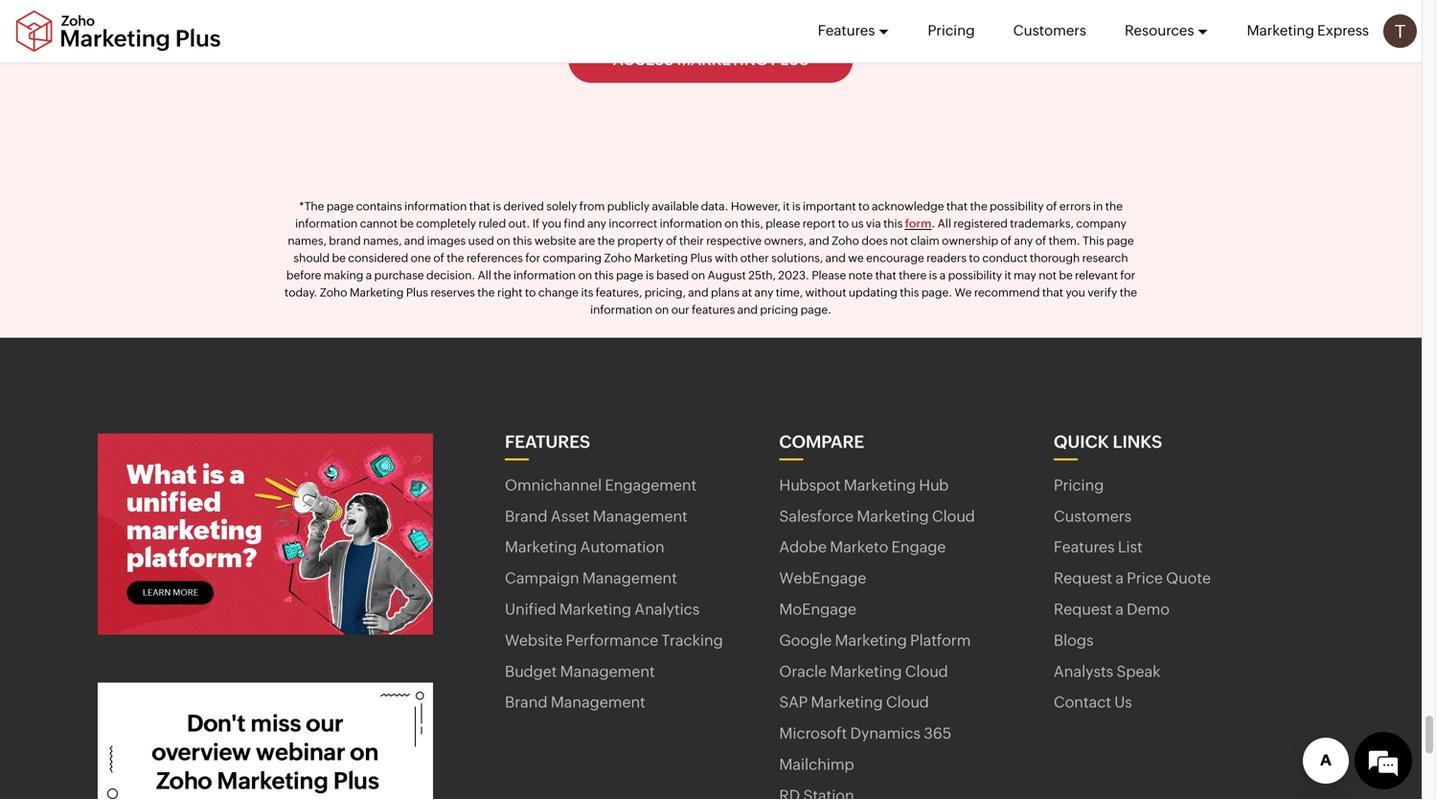 Task type: locate. For each thing, give the bounding box(es) containing it.
0 vertical spatial possibility
[[990, 200, 1044, 213]]

0 horizontal spatial any
[[587, 217, 606, 230]]

1 vertical spatial any
[[1014, 234, 1033, 247]]

it up please
[[783, 200, 790, 213]]

1 horizontal spatial plus
[[690, 251, 713, 264]]

this right via
[[884, 217, 903, 230]]

2 vertical spatial page
[[616, 269, 643, 282]]

marketing automation link
[[505, 537, 665, 558]]

names, up should
[[288, 234, 327, 247]]

zoho down "property"
[[604, 251, 632, 264]]

not up "encourage"
[[890, 234, 908, 247]]

making
[[324, 269, 364, 282]]

1 horizontal spatial not
[[1039, 269, 1057, 282]]

1 horizontal spatial for
[[1120, 269, 1136, 282]]

1 brand from the top
[[505, 507, 548, 525]]

names, down cannot
[[363, 234, 402, 247]]

1 vertical spatial for
[[1120, 269, 1136, 282]]

management down the engagement
[[593, 507, 688, 525]]

page
[[327, 200, 354, 213], [1107, 234, 1134, 247], [616, 269, 643, 282]]

cloud down the platform in the bottom right of the page
[[905, 662, 948, 680]]

data.
[[701, 200, 729, 213]]

solutions,
[[771, 251, 823, 264]]

0 vertical spatial pricing
[[928, 22, 975, 39]]

to
[[859, 200, 870, 213], [838, 217, 849, 230], [969, 251, 980, 264], [525, 286, 536, 299]]

page. left "we"
[[922, 286, 952, 299]]

microsoft dynamics 365
[[779, 724, 952, 742]]

0 vertical spatial page
[[327, 200, 354, 213]]

the left right
[[477, 286, 495, 299]]

for down research
[[1120, 269, 1136, 282]]

marketo
[[830, 538, 889, 556]]

possibility inside . all registered trademarks, company names, brand names, and images used on this website are the property of their respective owners, and zoho does not claim ownership of any of them. this page should be considered one of the references for comparing zoho marketing plus with other solutions, and we encourage readers to conduct thorough research before making a purchase decision. all the information on this page is based on august 25th, 2023. please note that there is a possibility it may not be relevant for today. zoho marketing plus reserves the right to change its features, pricing, and plans at any time, without updating this page. we recommend that you verify the information on our features and pricing page.
[[948, 269, 1002, 282]]

for down website
[[525, 251, 540, 264]]

1 request from the top
[[1054, 569, 1113, 587]]

features
[[818, 22, 875, 39], [505, 432, 590, 452], [1054, 538, 1115, 556]]

verify
[[1088, 286, 1118, 299]]

brand inside brand management link
[[505, 693, 548, 711]]

owners,
[[764, 234, 807, 247]]

all down the references
[[478, 269, 491, 282]]

0 vertical spatial any
[[587, 217, 606, 230]]

0 horizontal spatial features
[[505, 432, 590, 452]]

plus down their
[[690, 251, 713, 264]]

page right "*the"
[[327, 200, 354, 213]]

marketing up 'campaign'
[[505, 538, 577, 556]]

cloud for salesforce marketing cloud
[[932, 507, 975, 525]]

brand down budget
[[505, 693, 548, 711]]

page. down without
[[801, 303, 832, 316]]

marketing up engage
[[857, 507, 929, 525]]

features inside "link"
[[1054, 538, 1115, 556]]

page inside *the page contains information that is derived solely from publicly available data. however, it is important to acknowledge that the possibility of errors in the information cannot be completely ruled out. if you find any incorrect information on this, please report to us via this
[[327, 200, 354, 213]]

on
[[725, 217, 739, 230], [497, 234, 511, 247], [578, 269, 592, 282], [691, 269, 705, 282], [655, 303, 669, 316]]

you
[[542, 217, 562, 230], [1066, 286, 1085, 299]]

2 brand from the top
[[505, 693, 548, 711]]

information
[[404, 200, 467, 213], [295, 217, 358, 230], [660, 217, 722, 230], [514, 269, 576, 282], [590, 303, 653, 316]]

page.
[[922, 286, 952, 299], [801, 303, 832, 316]]

2 horizontal spatial be
[[1059, 269, 1073, 282]]

campaign
[[505, 569, 579, 587]]

1 vertical spatial page
[[1107, 234, 1134, 247]]

our
[[671, 303, 690, 316]]

information up their
[[660, 217, 722, 230]]

please
[[766, 217, 800, 230]]

2023.
[[778, 269, 810, 282]]

any down trademarks,
[[1014, 234, 1033, 247]]

0 horizontal spatial you
[[542, 217, 562, 230]]

marketing down google marketing platform link
[[830, 662, 902, 680]]

of up the conduct
[[1001, 234, 1012, 247]]

considered
[[348, 251, 408, 264]]

.
[[932, 217, 935, 230]]

1 horizontal spatial page.
[[922, 286, 952, 299]]

marketing up oracle marketing cloud
[[835, 631, 907, 649]]

request down the features list "link"
[[1054, 569, 1113, 587]]

tracking
[[661, 631, 723, 649]]

note
[[849, 269, 873, 282]]

them.
[[1049, 234, 1081, 247]]

*the
[[299, 200, 324, 213]]

that
[[469, 200, 490, 213], [947, 200, 968, 213], [875, 269, 897, 282], [1042, 286, 1064, 299]]

is up please
[[792, 200, 801, 213]]

to left us
[[838, 217, 849, 230]]

marketing automation
[[505, 538, 665, 556]]

a left "price"
[[1116, 569, 1124, 587]]

that up ruled in the top of the page
[[469, 200, 490, 213]]

what is a unified marketing platform image
[[98, 433, 433, 635]]

trademarks,
[[1010, 217, 1074, 230]]

marketing down oracle marketing cloud link
[[811, 693, 883, 711]]

any
[[587, 217, 606, 230], [1014, 234, 1033, 247], [755, 286, 774, 299]]

cannot
[[360, 217, 398, 230]]

0 vertical spatial pricing link
[[928, 0, 975, 61]]

0 vertical spatial cloud
[[932, 507, 975, 525]]

0 vertical spatial zoho
[[832, 234, 859, 247]]

salesforce marketing cloud link
[[779, 506, 975, 527]]

1 horizontal spatial be
[[400, 217, 414, 230]]

marketing up salesforce marketing cloud
[[844, 476, 916, 494]]

all right .
[[938, 217, 951, 230]]

1 vertical spatial zoho
[[604, 251, 632, 264]]

2 horizontal spatial any
[[1014, 234, 1033, 247]]

2 vertical spatial cloud
[[886, 693, 929, 711]]

blogs
[[1054, 631, 1094, 649]]

1 vertical spatial pricing
[[1054, 476, 1104, 494]]

0 horizontal spatial it
[[783, 200, 790, 213]]

if
[[532, 217, 540, 230]]

0 vertical spatial plus
[[690, 251, 713, 264]]

marketing left the express
[[1247, 22, 1315, 39]]

1 vertical spatial cloud
[[905, 662, 948, 680]]

0 horizontal spatial plus
[[406, 286, 428, 299]]

any inside *the page contains information that is derived solely from publicly available data. however, it is important to acknowledge that the possibility of errors in the information cannot be completely ruled out. if you find any incorrect information on this, please report to us via this
[[587, 217, 606, 230]]

*the page contains information that is derived solely from publicly available data. however, it is important to acknowledge that the possibility of errors in the information cannot be completely ruled out. if you find any incorrect information on this, please report to us via this
[[295, 200, 1123, 230]]

brand
[[329, 234, 361, 247]]

possibility up "we"
[[948, 269, 1002, 282]]

1 horizontal spatial pricing link
[[1054, 475, 1104, 496]]

on up the respective
[[725, 217, 739, 230]]

1 horizontal spatial you
[[1066, 286, 1085, 299]]

1 names, from the left
[[288, 234, 327, 247]]

any right at
[[755, 286, 774, 299]]

0 vertical spatial brand
[[505, 507, 548, 525]]

resources link
[[1125, 0, 1209, 61]]

1 vertical spatial you
[[1066, 286, 1085, 299]]

1 horizontal spatial it
[[1005, 269, 1012, 282]]

be
[[400, 217, 414, 230], [332, 251, 346, 264], [1059, 269, 1073, 282]]

be right cannot
[[400, 217, 414, 230]]

1 horizontal spatial features
[[818, 22, 875, 39]]

1 vertical spatial possibility
[[948, 269, 1002, 282]]

to right right
[[525, 286, 536, 299]]

express
[[1318, 22, 1369, 39]]

platform
[[910, 631, 971, 649]]

this
[[1083, 234, 1105, 247]]

engage
[[892, 538, 946, 556]]

adobe marketo engage
[[779, 538, 946, 556]]

in
[[1093, 200, 1103, 213]]

features,
[[596, 286, 642, 299]]

mailchimp link
[[779, 754, 854, 776]]

of
[[1046, 200, 1057, 213], [666, 234, 677, 247], [1001, 234, 1012, 247], [1036, 234, 1047, 247], [433, 251, 444, 264]]

brand inside brand asset management link
[[505, 507, 548, 525]]

0 horizontal spatial pricing
[[928, 22, 975, 39]]

unified
[[505, 600, 556, 618]]

speak
[[1117, 662, 1161, 680]]

marketing inside marketing express link
[[1247, 22, 1315, 39]]

analytics
[[635, 600, 700, 618]]

contact us
[[1054, 693, 1132, 711]]

365
[[924, 724, 952, 742]]

1 vertical spatial all
[[478, 269, 491, 282]]

customers link
[[1013, 0, 1087, 61], [1054, 506, 1132, 527]]

comparing
[[543, 251, 602, 264]]

microsoft
[[779, 724, 847, 742]]

a inside request a price quote link
[[1116, 569, 1124, 587]]

page up features,
[[616, 269, 643, 282]]

for
[[525, 251, 540, 264], [1120, 269, 1136, 282]]

2 horizontal spatial features
[[1054, 538, 1115, 556]]

0 horizontal spatial for
[[525, 251, 540, 264]]

0 vertical spatial it
[[783, 200, 790, 213]]

not down thorough
[[1039, 269, 1057, 282]]

any down from
[[587, 217, 606, 230]]

management down "automation"
[[582, 569, 677, 587]]

2 vertical spatial features
[[1054, 538, 1115, 556]]

0 vertical spatial request
[[1054, 569, 1113, 587]]

1 vertical spatial it
[[1005, 269, 1012, 282]]

completely
[[416, 217, 476, 230]]

a inside request a demo link
[[1116, 600, 1124, 618]]

management down budget management link
[[551, 693, 646, 711]]

microsoft dynamics 365 link
[[779, 723, 952, 744]]

1 vertical spatial features
[[505, 432, 590, 452]]

plus down purchase
[[406, 286, 428, 299]]

1 horizontal spatial any
[[755, 286, 774, 299]]

to down ownership
[[969, 251, 980, 264]]

brand for brand management
[[505, 693, 548, 711]]

this,
[[741, 217, 763, 230]]

possibility up trademarks,
[[990, 200, 1044, 213]]

2 vertical spatial be
[[1059, 269, 1073, 282]]

request for request a demo
[[1054, 600, 1113, 618]]

that down "encourage"
[[875, 269, 897, 282]]

0 horizontal spatial zoho
[[320, 286, 347, 299]]

1 horizontal spatial zoho
[[604, 251, 632, 264]]

contact us link
[[1054, 692, 1132, 713]]

cloud up "dynamics"
[[886, 693, 929, 711]]

hubspot marketing hub link
[[779, 475, 949, 496]]

0 horizontal spatial all
[[478, 269, 491, 282]]

you left verify
[[1066, 286, 1085, 299]]

you right if
[[542, 217, 562, 230]]

marketing down campaign management link
[[559, 600, 631, 618]]

brand down 'omnichannel'
[[505, 507, 548, 525]]

1 vertical spatial plus
[[406, 286, 428, 299]]

a down considered
[[366, 269, 372, 282]]

page up research
[[1107, 234, 1134, 247]]

derived
[[503, 200, 544, 213]]

management down website performance tracking link
[[560, 662, 655, 680]]

request up blogs
[[1054, 600, 1113, 618]]

to up us
[[859, 200, 870, 213]]

there
[[899, 269, 927, 282]]

cloud down hub
[[932, 507, 975, 525]]

features for the features link
[[818, 22, 875, 39]]

1 vertical spatial brand
[[505, 693, 548, 711]]

zoho marketingplus logo image
[[14, 10, 222, 52]]

the up decision.
[[447, 251, 464, 264]]

its
[[581, 286, 593, 299]]

be down thorough
[[1059, 269, 1073, 282]]

research
[[1082, 251, 1128, 264]]

0 horizontal spatial names,
[[288, 234, 327, 247]]

. all registered trademarks, company names, brand names, and images used on this website are the property of their respective owners, and zoho does not claim ownership of any of them. this page should be considered one of the references for comparing zoho marketing plus with other solutions, and we encourage readers to conduct thorough research before making a purchase decision. all the information on this page is based on august 25th, 2023. please note that there is a possibility it may not be relevant for today. zoho marketing plus reserves the right to change its features, pricing, and plans at any time, without updating this page. we recommend that you verify the information on our features and pricing page.
[[285, 217, 1137, 316]]

2 request from the top
[[1054, 600, 1113, 618]]

1 vertical spatial customers
[[1054, 507, 1132, 525]]

of up trademarks,
[[1046, 200, 1057, 213]]

you inside *the page contains information that is derived solely from publicly available data. however, it is important to acknowledge that the possibility of errors in the information cannot be completely ruled out. if you find any incorrect information on this, please report to us via this
[[542, 217, 562, 230]]

1 vertical spatial be
[[332, 251, 346, 264]]

of left their
[[666, 234, 677, 247]]

2 horizontal spatial zoho
[[832, 234, 859, 247]]

the right verify
[[1120, 286, 1137, 299]]

is
[[493, 200, 501, 213], [792, 200, 801, 213], [646, 269, 654, 282], [929, 269, 937, 282]]

1 horizontal spatial names,
[[363, 234, 402, 247]]

incorrect
[[609, 217, 657, 230]]

it inside . all registered trademarks, company names, brand names, and images used on this website are the property of their respective owners, and zoho does not claim ownership of any of them. this page should be considered one of the references for comparing zoho marketing plus with other solutions, and we encourage readers to conduct thorough research before making a purchase decision. all the information on this page is based on august 25th, 2023. please note that there is a possibility it may not be relevant for today. zoho marketing plus reserves the right to change its features, pricing, and plans at any time, without updating this page. we recommend that you verify the information on our features and pricing page.
[[1005, 269, 1012, 282]]

be inside *the page contains information that is derived solely from publicly available data. however, it is important to acknowledge that the possibility of errors in the information cannot be completely ruled out. if you find any incorrect information on this, please report to us via this
[[400, 217, 414, 230]]

reserves
[[431, 286, 475, 299]]

0 vertical spatial features
[[818, 22, 875, 39]]

1 vertical spatial request
[[1054, 600, 1113, 618]]

a left demo
[[1116, 600, 1124, 618]]

hubspot marketing hub
[[779, 476, 949, 494]]

zoho up 'we'
[[832, 234, 859, 247]]

be up "making"
[[332, 251, 346, 264]]

it left may
[[1005, 269, 1012, 282]]

zoho down "making"
[[320, 286, 347, 299]]

we
[[848, 251, 864, 264]]

a
[[366, 269, 372, 282], [940, 269, 946, 282], [1116, 569, 1124, 587], [1116, 600, 1124, 618]]

contains
[[356, 200, 402, 213]]

0 vertical spatial be
[[400, 217, 414, 230]]

cloud for oracle marketing cloud
[[905, 662, 948, 680]]

without
[[805, 286, 846, 299]]

find
[[564, 217, 585, 230]]

website performance tracking link
[[505, 630, 723, 651]]

1 vertical spatial page.
[[801, 303, 832, 316]]

0 vertical spatial not
[[890, 234, 908, 247]]

demo
[[1127, 600, 1170, 618]]

0 horizontal spatial page
[[327, 200, 354, 213]]

0 vertical spatial all
[[938, 217, 951, 230]]

out.
[[508, 217, 530, 230]]

marketing plus webinar image
[[98, 683, 433, 799]]

0 vertical spatial you
[[542, 217, 562, 230]]



Task type: vqa. For each thing, say whether or not it's contained in the screenshot.
Zoho enterprise Logo
no



Task type: describe. For each thing, give the bounding box(es) containing it.
ruled
[[479, 217, 506, 230]]

readers
[[927, 251, 967, 264]]

used
[[468, 234, 494, 247]]

and down report at right
[[809, 234, 829, 247]]

with
[[715, 251, 738, 264]]

solely
[[546, 200, 577, 213]]

and up one
[[404, 234, 425, 247]]

marketing express link
[[1247, 0, 1369, 61]]

2 vertical spatial zoho
[[320, 286, 347, 299]]

on right based on the top of page
[[691, 269, 705, 282]]

website
[[534, 234, 576, 247]]

publicly
[[607, 200, 650, 213]]

of inside *the page contains information that is derived solely from publicly available data. however, it is important to acknowledge that the possibility of errors in the information cannot be completely ruled out. if you find any incorrect information on this, please report to us via this
[[1046, 200, 1057, 213]]

and up the "features"
[[688, 286, 709, 299]]

based
[[656, 269, 689, 282]]

on inside *the page contains information that is derived solely from publicly available data. however, it is important to acknowledge that the possibility of errors in the information cannot be completely ruled out. if you find any incorrect information on this, please report to us via this
[[725, 217, 739, 230]]

2 names, from the left
[[363, 234, 402, 247]]

asset
[[551, 507, 590, 525]]

pricing,
[[645, 286, 686, 299]]

updating
[[849, 286, 898, 299]]

is left based on the top of page
[[646, 269, 654, 282]]

management for campaign management
[[582, 569, 677, 587]]

automation
[[580, 538, 665, 556]]

marketing inside google marketing platform link
[[835, 631, 907, 649]]

and up please at the right of the page
[[825, 251, 846, 264]]

from
[[579, 200, 605, 213]]

on up the references
[[497, 234, 511, 247]]

1 horizontal spatial page
[[616, 269, 643, 282]]

references
[[467, 251, 523, 264]]

available
[[652, 200, 699, 213]]

and down at
[[737, 303, 758, 316]]

should
[[294, 251, 330, 264]]

webengage link
[[779, 568, 867, 589]]

1 vertical spatial pricing link
[[1054, 475, 1104, 496]]

form link
[[905, 217, 932, 230]]

request for request a price quote
[[1054, 569, 1113, 587]]

performance
[[566, 631, 658, 649]]

encourage
[[866, 251, 924, 264]]

0 vertical spatial customers link
[[1013, 0, 1087, 61]]

0 horizontal spatial not
[[890, 234, 908, 247]]

google
[[779, 631, 832, 649]]

omnichannel engagement link
[[505, 475, 697, 496]]

this down there
[[900, 286, 919, 299]]

us
[[851, 217, 864, 230]]

may
[[1014, 269, 1037, 282]]

quick links
[[1054, 432, 1162, 452]]

cloud for sap marketing cloud
[[886, 693, 929, 711]]

salesforce
[[779, 507, 854, 525]]

quote
[[1166, 569, 1211, 587]]

2 horizontal spatial page
[[1107, 234, 1134, 247]]

marketing inside sap marketing cloud link
[[811, 693, 883, 711]]

1 horizontal spatial all
[[938, 217, 951, 230]]

the up right
[[494, 269, 511, 282]]

hub
[[919, 476, 949, 494]]

one
[[411, 251, 431, 264]]

of right one
[[433, 251, 444, 264]]

0 vertical spatial customers
[[1013, 22, 1087, 39]]

hubspot
[[779, 476, 841, 494]]

form
[[905, 217, 932, 230]]

management for brand management
[[551, 693, 646, 711]]

brand for brand asset management
[[505, 507, 548, 525]]

marketing inside oracle marketing cloud link
[[830, 662, 902, 680]]

please
[[812, 269, 846, 282]]

the right in
[[1105, 200, 1123, 213]]

0 horizontal spatial page.
[[801, 303, 832, 316]]

marketing up based on the top of page
[[634, 251, 688, 264]]

claim
[[911, 234, 940, 247]]

this down out.
[[513, 234, 532, 247]]

terry turtle image
[[1384, 14, 1417, 48]]

marketing down purchase
[[350, 286, 404, 299]]

features for features list
[[1054, 538, 1115, 556]]

via
[[866, 217, 881, 230]]

acknowledge
[[872, 200, 944, 213]]

on down pricing,
[[655, 303, 669, 316]]

recommend
[[974, 286, 1040, 299]]

2 vertical spatial any
[[755, 286, 774, 299]]

us
[[1115, 693, 1132, 711]]

brand management
[[505, 693, 646, 711]]

brand asset management link
[[505, 506, 688, 527]]

a down readers
[[940, 269, 946, 282]]

adobe
[[779, 538, 827, 556]]

marketing inside salesforce marketing cloud link
[[857, 507, 929, 525]]

the up 'registered'
[[970, 200, 988, 213]]

marketing inside marketing automation link
[[505, 538, 577, 556]]

analysts
[[1054, 662, 1114, 680]]

relevant
[[1075, 269, 1118, 282]]

before
[[286, 269, 321, 282]]

their
[[679, 234, 704, 247]]

0 horizontal spatial pricing link
[[928, 0, 975, 61]]

is right there
[[929, 269, 937, 282]]

features list link
[[1054, 537, 1143, 558]]

contact
[[1054, 693, 1111, 711]]

budget
[[505, 662, 557, 680]]

however,
[[731, 200, 781, 213]]

0 horizontal spatial be
[[332, 251, 346, 264]]

that down thorough
[[1042, 286, 1064, 299]]

marketing inside hubspot marketing hub link
[[844, 476, 916, 494]]

on up its
[[578, 269, 592, 282]]

possibility inside *the page contains information that is derived solely from publicly available data. however, it is important to acknowledge that the possibility of errors in the information cannot be completely ruled out. if you find any incorrect information on this, please report to us via this
[[990, 200, 1044, 213]]

campaign management
[[505, 569, 677, 587]]

sap marketing cloud link
[[779, 692, 929, 713]]

respective
[[706, 234, 762, 247]]

august
[[708, 269, 746, 282]]

0 vertical spatial for
[[525, 251, 540, 264]]

sap marketing cloud
[[779, 693, 929, 711]]

quick
[[1054, 432, 1109, 452]]

1 vertical spatial not
[[1039, 269, 1057, 282]]

the right are
[[598, 234, 615, 247]]

request a price quote
[[1054, 569, 1211, 587]]

omnichannel
[[505, 476, 602, 494]]

0 vertical spatial page.
[[922, 286, 952, 299]]

does
[[862, 234, 888, 247]]

brand asset management
[[505, 507, 688, 525]]

information up change in the left of the page
[[514, 269, 576, 282]]

images
[[427, 234, 466, 247]]

time,
[[776, 286, 803, 299]]

1 vertical spatial customers link
[[1054, 506, 1132, 527]]

of down trademarks,
[[1036, 234, 1047, 247]]

request a demo link
[[1054, 599, 1170, 620]]

oracle marketing cloud link
[[779, 661, 948, 682]]

that up 'registered'
[[947, 200, 968, 213]]

change
[[538, 286, 579, 299]]

pricing
[[760, 303, 798, 316]]

webengage
[[779, 569, 867, 587]]

this up features,
[[595, 269, 614, 282]]

information up completely
[[404, 200, 467, 213]]

management for budget management
[[560, 662, 655, 680]]

request a price quote link
[[1054, 568, 1211, 589]]

are
[[579, 234, 595, 247]]

this inside *the page contains information that is derived solely from publicly available data. however, it is important to acknowledge that the possibility of errors in the information cannot be completely ruled out. if you find any incorrect information on this, please report to us via this
[[884, 217, 903, 230]]

is up ruled in the top of the page
[[493, 200, 501, 213]]

company
[[1076, 217, 1127, 230]]

report
[[803, 217, 836, 230]]

conduct
[[982, 251, 1028, 264]]

salesforce marketing cloud
[[779, 507, 975, 525]]

it inside *the page contains information that is derived solely from publicly available data. however, it is important to acknowledge that the possibility of errors in the information cannot be completely ruled out. if you find any incorrect information on this, please report to us via this
[[783, 200, 790, 213]]

oracle marketing cloud
[[779, 662, 948, 680]]

information down features,
[[590, 303, 653, 316]]

you inside . all registered trademarks, company names, brand names, and images used on this website are the property of their respective owners, and zoho does not claim ownership of any of them. this page should be considered one of the references for comparing zoho marketing plus with other solutions, and we encourage readers to conduct thorough research before making a purchase decision. all the information on this page is based on august 25th, 2023. please note that there is a possibility it may not be relevant for today. zoho marketing plus reserves the right to change its features, pricing, and plans at any time, without updating this page. we recommend that you verify the information on our features and pricing page.
[[1066, 286, 1085, 299]]

mailchimp
[[779, 756, 854, 773]]

google marketing platform link
[[779, 630, 971, 651]]

information down "*the"
[[295, 217, 358, 230]]

right
[[497, 286, 523, 299]]

other
[[740, 251, 769, 264]]

1 horizontal spatial pricing
[[1054, 476, 1104, 494]]

moengage link
[[779, 599, 857, 620]]

oracle
[[779, 662, 827, 680]]

marketing inside unified marketing analytics link
[[559, 600, 631, 618]]

omnichannel engagement
[[505, 476, 697, 494]]



